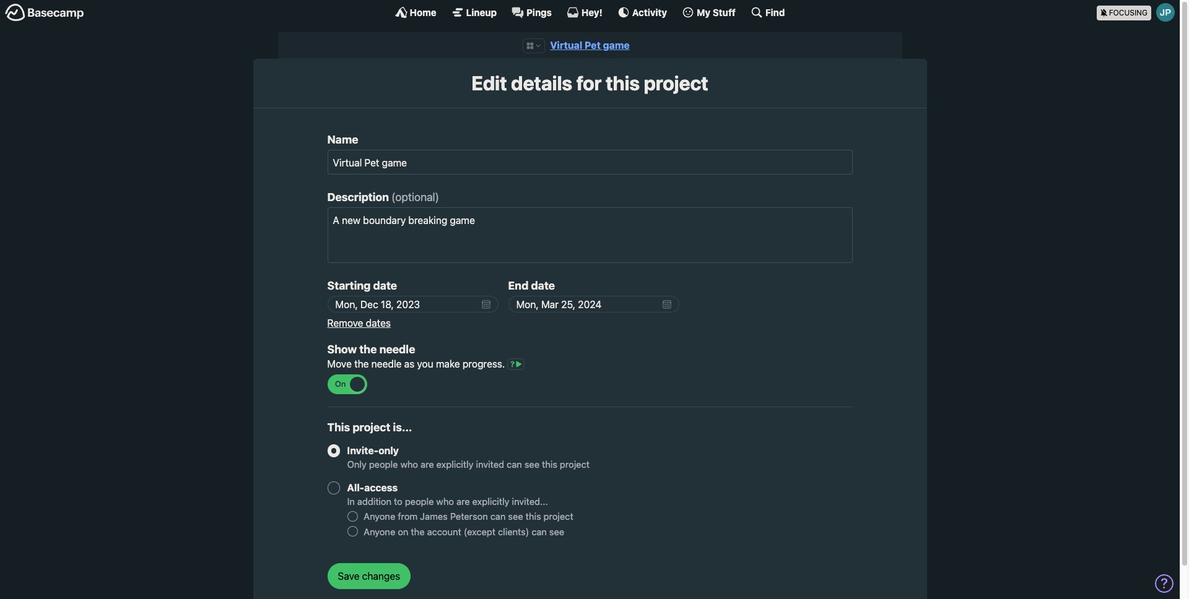 Task type: locate. For each thing, give the bounding box(es) containing it.
needle
[[380, 343, 416, 356], [372, 359, 402, 370]]

people
[[369, 459, 398, 470], [405, 497, 434, 508]]

0 horizontal spatial choose date… field
[[328, 297, 499, 313]]

virtual pet game link
[[551, 40, 630, 51]]

remove dates
[[328, 318, 391, 329]]

(except
[[464, 527, 496, 538]]

only
[[379, 446, 399, 457]]

focusing
[[1110, 8, 1148, 17]]

who up james
[[437, 497, 454, 508]]

date right end
[[531, 280, 555, 293]]

1 anyone from the top
[[364, 512, 396, 523]]

anyone down addition
[[364, 512, 396, 523]]

my
[[697, 7, 711, 18]]

1 vertical spatial the
[[355, 359, 369, 370]]

hey!
[[582, 7, 603, 18]]

who down is…
[[401, 459, 418, 470]]

2 vertical spatial this
[[526, 512, 541, 523]]

to
[[394, 497, 403, 508]]

are
[[421, 459, 434, 470], [457, 497, 470, 508]]

the down show the needle
[[355, 359, 369, 370]]

1 vertical spatial anyone
[[364, 527, 396, 538]]

1 horizontal spatial who
[[437, 497, 454, 508]]

1 vertical spatial needle
[[372, 359, 402, 370]]

for
[[577, 72, 602, 95]]

explicitly up all-access in addition to people who are explicitly invited... at left
[[437, 459, 474, 470]]

1 horizontal spatial choose date… field
[[509, 297, 680, 313]]

the for move
[[355, 359, 369, 370]]

can up clients)
[[491, 512, 506, 523]]

the right show
[[360, 343, 377, 356]]

this
[[606, 72, 640, 95], [542, 459, 558, 470], [526, 512, 541, 523]]

account
[[427, 527, 462, 538]]

find
[[766, 7, 786, 18]]

1 vertical spatial explicitly
[[473, 497, 510, 508]]

1 date from the left
[[373, 280, 397, 293]]

0 vertical spatial anyone
[[364, 512, 396, 523]]

stuff
[[713, 7, 736, 18]]

virtual pet game
[[551, 40, 630, 51]]

the right on
[[411, 527, 425, 538]]

project inside invite-only only people who are explicitly invited can see this project
[[560, 459, 590, 470]]

0 horizontal spatial who
[[401, 459, 418, 470]]

anyone for anyone from james peterson can see this project
[[364, 512, 396, 523]]

0 vertical spatial see
[[525, 459, 540, 470]]

this right for
[[606, 72, 640, 95]]

A new boundary breaking game text field
[[328, 208, 853, 264]]

explicitly
[[437, 459, 474, 470], [473, 497, 510, 508]]

1 vertical spatial this
[[542, 459, 558, 470]]

clients)
[[498, 527, 529, 538]]

2 choose date… field from the left
[[509, 297, 680, 313]]

anyone
[[364, 512, 396, 523], [364, 527, 396, 538]]

2 vertical spatial the
[[411, 527, 425, 538]]

the for show
[[360, 343, 377, 356]]

are inside all-access in addition to people who are explicitly invited...
[[457, 497, 470, 508]]

1 vertical spatial people
[[405, 497, 434, 508]]

remove
[[328, 318, 364, 329]]

from
[[398, 512, 418, 523]]

date right the "starting"
[[373, 280, 397, 293]]

2 anyone from the top
[[364, 527, 396, 538]]

anyone from james peterson can see this project
[[364, 512, 574, 523]]

needle up as
[[380, 343, 416, 356]]

1 vertical spatial see
[[509, 512, 524, 523]]

see up clients)
[[509, 512, 524, 523]]

explicitly up "peterson"
[[473, 497, 510, 508]]

access
[[365, 483, 398, 494]]

this project is…
[[328, 422, 412, 435]]

0 vertical spatial the
[[360, 343, 377, 356]]

0 vertical spatial explicitly
[[437, 459, 474, 470]]

2 vertical spatial see
[[550, 527, 565, 538]]

0 vertical spatial this
[[606, 72, 640, 95]]

0 vertical spatial needle
[[380, 343, 416, 356]]

1 horizontal spatial can
[[507, 459, 522, 470]]

activity link
[[618, 6, 668, 19]]

1 choose date… field from the left
[[328, 297, 499, 313]]

description (optional)
[[328, 191, 439, 204]]

can
[[507, 459, 522, 470], [491, 512, 506, 523], [532, 527, 547, 538]]

are up 'anyone from james peterson can see this project'
[[457, 497, 470, 508]]

all-access in addition to people who are explicitly invited...
[[347, 483, 548, 508]]

needle for show
[[380, 343, 416, 356]]

focusing button
[[1097, 0, 1181, 24]]

needle for move
[[372, 359, 402, 370]]

my stuff
[[697, 7, 736, 18]]

0 vertical spatial are
[[421, 459, 434, 470]]

date
[[373, 280, 397, 293], [531, 280, 555, 293]]

starting
[[328, 280, 371, 293]]

invite-
[[347, 446, 379, 457]]

1 vertical spatial are
[[457, 497, 470, 508]]

needle down show the needle
[[372, 359, 402, 370]]

edit
[[472, 72, 507, 95]]

lineup
[[467, 7, 497, 18]]

0 horizontal spatial this
[[526, 512, 541, 523]]

this up invited...
[[542, 459, 558, 470]]

can right invited at the left bottom of the page
[[507, 459, 522, 470]]

1 horizontal spatial this
[[542, 459, 558, 470]]

this down invited...
[[526, 512, 541, 523]]

make
[[436, 359, 460, 370]]

this
[[328, 422, 350, 435]]

dates
[[366, 318, 391, 329]]

anyone left on
[[364, 527, 396, 538]]

who
[[401, 459, 418, 470], [437, 497, 454, 508]]

explicitly inside invite-only only people who are explicitly invited can see this project
[[437, 459, 474, 470]]

see right clients)
[[550, 527, 565, 538]]

end
[[509, 280, 529, 293]]

1 horizontal spatial see
[[525, 459, 540, 470]]

project
[[644, 72, 709, 95], [353, 422, 391, 435], [560, 459, 590, 470], [544, 512, 574, 523]]

None submit
[[328, 564, 411, 590]]

Choose date… field
[[328, 297, 499, 313], [509, 297, 680, 313]]

this inside invite-only only people who are explicitly invited can see this project
[[542, 459, 558, 470]]

people up from
[[405, 497, 434, 508]]

1 horizontal spatial people
[[405, 497, 434, 508]]

peterson
[[450, 512, 488, 523]]

home
[[410, 7, 437, 18]]

0 vertical spatial who
[[401, 459, 418, 470]]

can right clients)
[[532, 527, 547, 538]]

2 vertical spatial can
[[532, 527, 547, 538]]

0 horizontal spatial are
[[421, 459, 434, 470]]

main element
[[0, 0, 1181, 24]]

are up all-access in addition to people who are explicitly invited... at left
[[421, 459, 434, 470]]

1 vertical spatial who
[[437, 497, 454, 508]]

1 vertical spatial can
[[491, 512, 506, 523]]

name
[[328, 133, 359, 146]]

0 vertical spatial can
[[507, 459, 522, 470]]

show
[[328, 343, 357, 356]]

1 horizontal spatial date
[[531, 280, 555, 293]]

2 date from the left
[[531, 280, 555, 293]]

people down "only"
[[369, 459, 398, 470]]

see how it works image
[[508, 359, 525, 371]]

see up invited...
[[525, 459, 540, 470]]

all-
[[347, 483, 365, 494]]

see
[[525, 459, 540, 470], [509, 512, 524, 523], [550, 527, 565, 538]]

as
[[404, 359, 415, 370]]

0 vertical spatial people
[[369, 459, 398, 470]]

you
[[417, 359, 434, 370]]

this project is… option group
[[328, 422, 853, 539]]

0 horizontal spatial date
[[373, 280, 397, 293]]

the
[[360, 343, 377, 356], [355, 359, 369, 370], [411, 527, 425, 538]]

date for starting date
[[373, 280, 397, 293]]

1 horizontal spatial are
[[457, 497, 470, 508]]

0 horizontal spatial people
[[369, 459, 398, 470]]

description
[[328, 191, 389, 204]]



Task type: vqa. For each thing, say whether or not it's contained in the screenshot.
second o from the bottom of the page
no



Task type: describe. For each thing, give the bounding box(es) containing it.
pings
[[527, 7, 552, 18]]

2 horizontal spatial this
[[606, 72, 640, 95]]

progress.
[[463, 359, 505, 370]]

(optional)
[[392, 191, 439, 204]]

invited
[[476, 459, 505, 470]]

choose date… field for end date
[[509, 297, 680, 313]]

Name text field
[[328, 150, 853, 175]]

remove dates link
[[328, 318, 391, 329]]

2 horizontal spatial can
[[532, 527, 547, 538]]

edit details for this project
[[472, 72, 709, 95]]

anyone on the account (except clients) can see
[[364, 527, 565, 538]]

move the needle as you make progress.
[[328, 359, 508, 370]]

home link
[[395, 6, 437, 19]]

see inside invite-only only people who are explicitly invited can see this project
[[525, 459, 540, 470]]

find button
[[751, 6, 786, 19]]

show the needle
[[328, 343, 416, 356]]

who inside invite-only only people who are explicitly invited can see this project
[[401, 459, 418, 470]]

virtual
[[551, 40, 583, 51]]

invited...
[[512, 497, 548, 508]]

invite-only only people who are explicitly invited can see this project
[[347, 446, 590, 470]]

activity
[[633, 7, 668, 18]]

hey! button
[[567, 6, 603, 19]]

details
[[511, 72, 573, 95]]

end date
[[509, 280, 555, 293]]

is…
[[393, 422, 412, 435]]

explicitly inside all-access in addition to people who are explicitly invited...
[[473, 497, 510, 508]]

james peterson image
[[1157, 3, 1176, 22]]

james
[[420, 512, 448, 523]]

can inside invite-only only people who are explicitly invited can see this project
[[507, 459, 522, 470]]

0 horizontal spatial see
[[509, 512, 524, 523]]

switch accounts image
[[5, 3, 84, 22]]

people inside invite-only only people who are explicitly invited can see this project
[[369, 459, 398, 470]]

my stuff button
[[682, 6, 736, 19]]

in
[[347, 497, 355, 508]]

only
[[347, 459, 367, 470]]

anyone for anyone on the account (except clients) can see
[[364, 527, 396, 538]]

2 horizontal spatial see
[[550, 527, 565, 538]]

date for end date
[[531, 280, 555, 293]]

pet
[[585, 40, 601, 51]]

choose date… field for starting date
[[328, 297, 499, 313]]

people inside all-access in addition to people who are explicitly invited...
[[405, 497, 434, 508]]

are inside invite-only only people who are explicitly invited can see this project
[[421, 459, 434, 470]]

on
[[398, 527, 409, 538]]

addition
[[357, 497, 392, 508]]

0 horizontal spatial can
[[491, 512, 506, 523]]

starting date
[[328, 280, 397, 293]]

game
[[603, 40, 630, 51]]

move
[[328, 359, 352, 370]]

the inside option group
[[411, 527, 425, 538]]

who inside all-access in addition to people who are explicitly invited...
[[437, 497, 454, 508]]

lineup link
[[452, 6, 497, 19]]

pings button
[[512, 6, 552, 19]]



